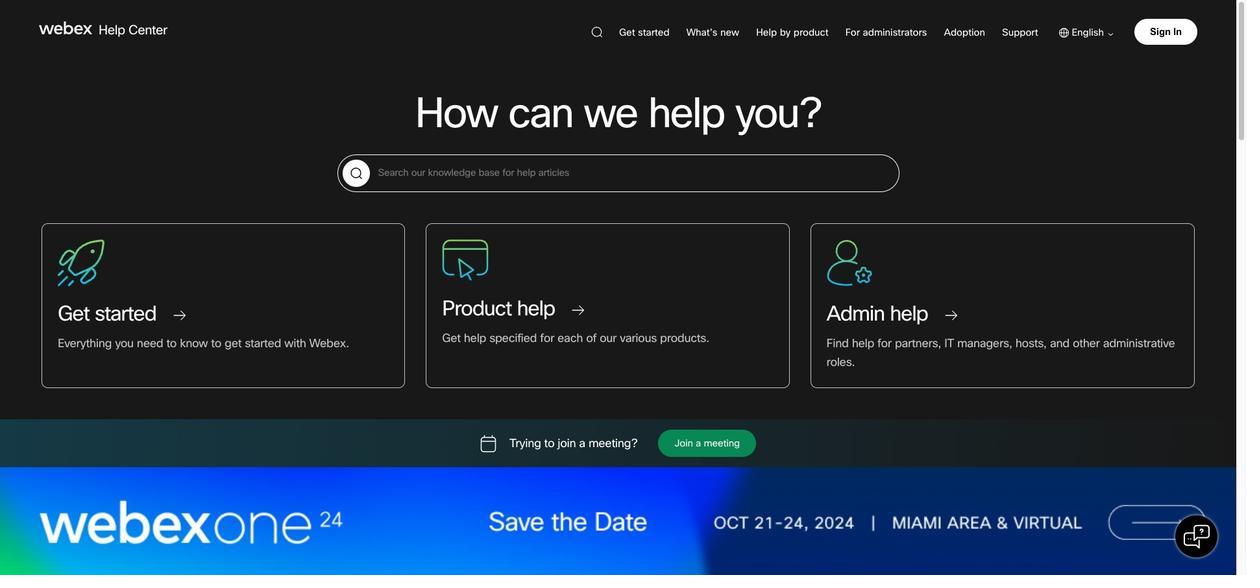 Task type: vqa. For each thing, say whether or not it's contained in the screenshot.
Privacy alert dialog
no



Task type: locate. For each thing, give the bounding box(es) containing it.
search icon image
[[591, 27, 602, 38], [342, 160, 370, 187]]

product help image
[[442, 240, 489, 281]]

0 horizontal spatial search icon image
[[342, 160, 370, 187]]

0 vertical spatial search icon image
[[591, 27, 602, 38]]

get started image
[[58, 240, 105, 286]]



Task type: describe. For each thing, give the bounding box(es) containing it.
arrow image
[[1104, 33, 1114, 36]]

search-input field
[[338, 155, 899, 192]]

webex logo image
[[39, 21, 92, 34]]

1 horizontal spatial search icon image
[[591, 27, 602, 38]]

webexone2024 image
[[0, 467, 1237, 575]]

1 vertical spatial search icon image
[[342, 160, 370, 187]]

chat help image
[[1184, 524, 1210, 550]]

admin help image
[[827, 240, 872, 286]]



